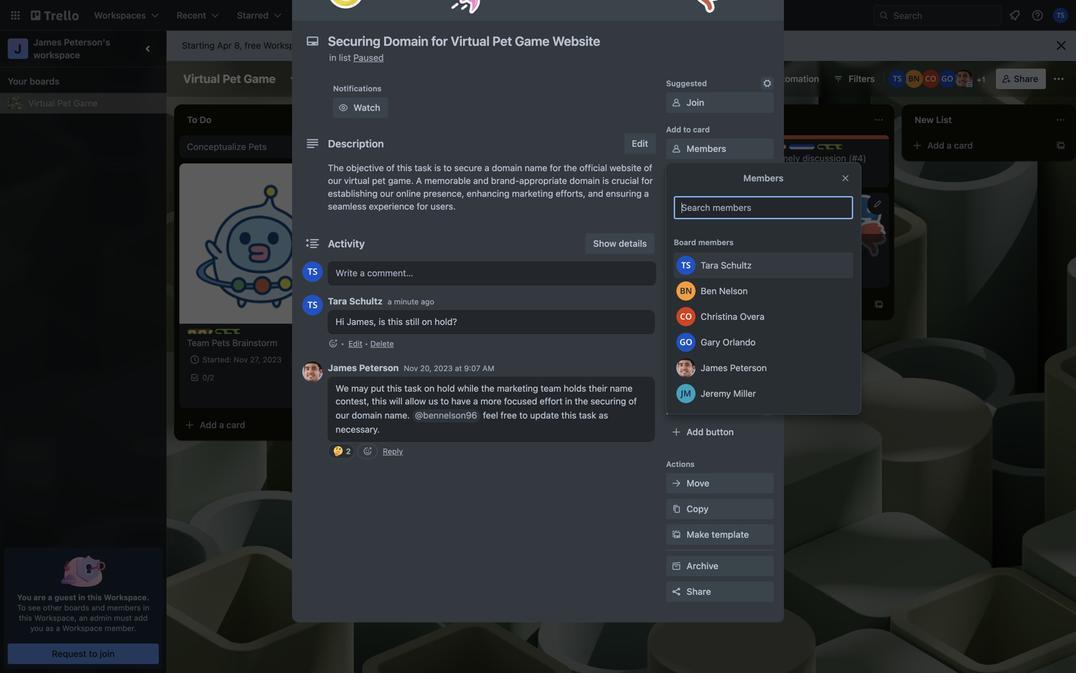 Task type: describe. For each thing, give the bounding box(es) containing it.
this inside the objective of this task is to secure a domain name for the official website of our virtual pet game. a memorable and brand-appropriate domain is crucial for establishing our online presence, enhancing marketing efforts, and ensuring a seamless experience for users.
[[397, 163, 412, 173]]

started:
[[203, 355, 232, 364]]

0 vertical spatial 2
[[767, 271, 771, 280]]

show menu image
[[1053, 72, 1066, 85]]

for right crucial
[[642, 175, 653, 186]]

2 vertical spatial tara schultz (taraschultz7) image
[[303, 295, 323, 315]]

in list paused
[[330, 52, 384, 63]]

2 vertical spatial james peterson (jamespeterson93) image
[[323, 388, 338, 403]]

pets for conceptualize
[[249, 141, 267, 152]]

0 horizontal spatial 2023
[[263, 355, 282, 364]]

custom fields
[[687, 297, 747, 308]]

develop the pet space™️
[[551, 141, 653, 152]]

30,
[[765, 171, 777, 179]]

1 vertical spatial 2
[[210, 373, 214, 382]]

while
[[458, 383, 479, 394]]

primary element
[[0, 0, 1077, 31]]

develop
[[551, 141, 585, 152]]

0 vertical spatial more
[[483, 40, 504, 51]]

holds
[[564, 383, 587, 394]]

automation inside button
[[771, 73, 820, 84]]

edit for edit
[[632, 138, 649, 149]]

0 vertical spatial free
[[245, 40, 261, 51]]

edit • delete
[[349, 339, 394, 348]]

1 vertical spatial our
[[380, 188, 394, 199]]

list
[[339, 52, 351, 63]]

workspaces
[[264, 40, 314, 51]]

1 vertical spatial share button
[[667, 581, 774, 602]]

in up add on the left of page
[[143, 603, 150, 612]]

this inside feel free to update this task as necessary.
[[562, 410, 577, 421]]

name.
[[385, 410, 410, 421]]

dates
[[687, 220, 712, 231]]

task
[[250, 330, 267, 338]]

and inside the "you are a guest in this workspace. to see other boards and members in this workspace, an admin must add you as a workspace member."
[[92, 603, 105, 612]]

a inside "tara schultz a minute ago"
[[388, 297, 392, 306]]

0 vertical spatial christina overa (christinaovera) image
[[922, 70, 940, 88]]

tara schultz button
[[674, 253, 854, 278]]

cover
[[687, 271, 712, 282]]

are
[[33, 593, 46, 602]]

board members
[[674, 238, 734, 247]]

attachment
[[687, 246, 737, 256]]

0 vertical spatial 1
[[983, 75, 986, 84]]

to
[[17, 603, 26, 612]]

game.
[[388, 175, 414, 186]]

2 vertical spatial power-
[[706, 374, 737, 385]]

20,
[[421, 364, 432, 373]]

color: bold lime, title: none image
[[818, 144, 844, 149]]

blocker for blocker fyi
[[774, 145, 802, 154]]

securing
[[733, 240, 770, 251]]

1 horizontal spatial and
[[474, 175, 489, 186]]

jeremy miller
[[701, 388, 757, 399]]

james for james peterson nov 20, 2023 at 9:07 am
[[328, 363, 357, 373]]

peterson for james peterson
[[731, 363, 767, 373]]

task inside feel free to update this task as necessary.
[[579, 410, 597, 421]]

1 horizontal spatial members
[[744, 173, 784, 183]]

to inside we may put this task on hold while the marketing team holds their name contest, this will allow us to have a more focused effort in the securing of our domain name.
[[441, 396, 449, 406]]

will inside we may put this task on hold while the marketing team holds their name contest, this will allow us to have a more focused effort in the securing of our domain name.
[[390, 396, 403, 406]]

tara for tara schultz
[[701, 260, 719, 271]]

ben nelson button
[[674, 278, 854, 304]]

edit for edit • delete
[[349, 339, 363, 348]]

27,
[[250, 355, 261, 364]]

move
[[687, 478, 710, 488]]

conceptualize
[[187, 141, 246, 152]]

open information menu image
[[1032, 9, 1045, 22]]

sm image for copy
[[671, 503, 683, 515]]

member.
[[105, 624, 136, 633]]

1 horizontal spatial is
[[435, 163, 441, 173]]

1 horizontal spatial 1
[[838, 171, 841, 179]]

jeremy miller (jeremymiller198) image
[[677, 384, 696, 403]]

0 vertical spatial members
[[699, 238, 734, 247]]

1 vertical spatial ups
[[694, 330, 708, 339]]

the up official
[[587, 141, 601, 152]]

seamless
[[328, 201, 367, 212]]

workspace visible button
[[308, 69, 415, 89]]

this down "put"
[[372, 396, 387, 406]]

board
[[674, 238, 697, 247]]

on for task
[[425, 383, 435, 394]]

add button button
[[667, 422, 774, 442]]

started: nov 27, 2023
[[203, 355, 282, 364]]

copy link
[[667, 499, 774, 519]]

game inside board name text field
[[244, 72, 276, 86]]

our inside we may put this task on hold while the marketing team holds their name contest, this will allow us to have a more focused effort in the securing of our domain name.
[[336, 410, 350, 421]]

1 vertical spatial domain
[[570, 175, 600, 186]]

workspace visible
[[331, 73, 408, 84]]

sm image for members
[[671, 142, 683, 155]]

team
[[541, 383, 562, 394]]

custom
[[687, 297, 720, 308]]

2 vertical spatial ups
[[737, 374, 753, 385]]

1 vertical spatial tara schultz (taraschultz7) image
[[303, 262, 323, 282]]

ben nelson (bennelson96) image
[[677, 281, 696, 301]]

be
[[332, 40, 343, 51]]

1 horizontal spatial tara schultz (taraschultz7) image
[[889, 70, 907, 88]]

you
[[17, 593, 31, 602]]

we
[[336, 383, 349, 394]]

members inside the "you are a guest in this workspace. to see other boards and members in this workspace, an admin must add you as a workspace member."
[[107, 603, 141, 612]]

feel free to update this task as necessary.
[[336, 410, 609, 435]]

ensuring
[[606, 188, 642, 199]]

as inside the "you are a guest in this workspace. to see other boards and members in this workspace, an admin must add you as a workspace member."
[[46, 624, 54, 633]]

nov inside james peterson nov 20, 2023 at 9:07 am
[[404, 364, 418, 373]]

we may put this task on hold while the marketing team holds their name contest, this will allow us to have a more focused effort in the securing of our domain name.
[[336, 383, 637, 421]]

1 horizontal spatial domain
[[492, 163, 523, 173]]

request
[[52, 648, 87, 659]]

1 vertical spatial is
[[603, 175, 610, 186]]

james for james peterson
[[701, 363, 728, 373]]

2 vertical spatial 2
[[346, 447, 351, 456]]

notifications
[[333, 84, 382, 93]]

task for on
[[405, 383, 422, 394]]

sm image for suggested
[[762, 77, 774, 90]]

members inside 'link'
[[687, 143, 727, 154]]

1 vertical spatial power-
[[667, 330, 694, 339]]

to inside 'button'
[[89, 648, 97, 659]]

1 vertical spatial virtual pet game
[[28, 98, 98, 108]]

nelson
[[720, 286, 748, 296]]

workspace,
[[34, 613, 77, 622]]

1 vertical spatial automation
[[667, 407, 710, 416]]

miller
[[734, 388, 757, 399]]

timely
[[773, 153, 801, 163]]

about
[[507, 40, 530, 51]]

0 vertical spatial james peterson (jamespeterson93) image
[[956, 70, 974, 88]]

0 vertical spatial create from template… image
[[1056, 140, 1067, 151]]

create
[[379, 10, 407, 21]]

fyi
[[803, 145, 814, 154]]

2 horizontal spatial of
[[644, 163, 653, 173]]

for down online at the left top
[[417, 201, 429, 212]]

presence,
[[424, 188, 465, 199]]

create button
[[371, 5, 415, 26]]

the right while
[[482, 383, 495, 394]]

am
[[483, 364, 495, 373]]

team pets brainstorm
[[187, 338, 278, 348]]

marketing inside we may put this task on hold while the marketing team holds their name contest, this will allow us to have a more focused effort in the securing of our domain name.
[[497, 383, 539, 394]]

members link
[[667, 138, 774, 159]]

show details
[[594, 238, 647, 249]]

add reaction image
[[328, 337, 338, 350]]

attachment button
[[667, 241, 774, 262]]

james peterson (jamespeterson93) image
[[677, 358, 696, 378]]

on for still
[[422, 316, 433, 327]]

copy
[[687, 504, 709, 514]]

/
[[207, 373, 210, 382]]

efforts,
[[556, 188, 586, 199]]

website
[[610, 163, 642, 173]]

schultz for tara schultz a minute ago
[[350, 296, 383, 306]]

9:07
[[464, 364, 481, 373]]

tara schultz
[[701, 260, 752, 271]]

put
[[371, 383, 385, 394]]

blocker for blocker - timely discussion (#4)
[[733, 153, 764, 163]]

christina overa
[[701, 311, 765, 322]]

james peterson button
[[674, 355, 854, 381]]

delete
[[371, 339, 394, 348]]

0 horizontal spatial share
[[687, 586, 712, 597]]

you
[[30, 624, 43, 633]]

gary orlando (garyorlando) image
[[939, 70, 957, 88]]

sm image for watch
[[337, 101, 350, 114]]

christina overa (christinaovera) image inside christina overa button
[[677, 307, 696, 326]]

2 horizontal spatial and
[[589, 188, 604, 199]]

free inside feel free to update this task as necessary.
[[501, 410, 517, 421]]

virtual pet game inside board name text field
[[183, 72, 276, 86]]

checklist
[[687, 195, 727, 205]]

to inside feel free to update this task as necessary.
[[520, 410, 528, 421]]

name inside the objective of this task is to secure a domain name for the official website of our virtual pet game. a memorable and brand-appropriate domain is crucial for establishing our online presence, enhancing marketing efforts, and ensuring a seamless experience for users.
[[525, 163, 548, 173]]

0 horizontal spatial 1
[[322, 355, 325, 364]]

add power-ups
[[687, 374, 753, 385]]

join link
[[667, 92, 774, 113]]

at
[[455, 364, 462, 373]]

details
[[619, 238, 647, 249]]

power-ups inside power-ups button
[[696, 73, 743, 84]]

2023 inside option
[[779, 171, 798, 179]]

0 vertical spatial boards
[[30, 76, 60, 87]]

must
[[114, 613, 132, 622]]

a
[[416, 175, 422, 186]]

pet inside board name text field
[[223, 72, 241, 86]]

memorable
[[425, 175, 471, 186]]

game inside the securing domain for virtual pet game website
[[733, 253, 758, 263]]

to inside the objective of this task is to secure a domain name for the official website of our virtual pet game. a memorable and brand-appropriate domain is crucial for establishing our online presence, enhancing marketing efforts, and ensuring a seamless experience for users.
[[444, 163, 452, 173]]

watch
[[354, 102, 381, 113]]



Task type: vqa. For each thing, say whether or not it's contained in the screenshot.
into
no



Task type: locate. For each thing, give the bounding box(es) containing it.
minute
[[394, 297, 419, 306]]

automation left filters button
[[771, 73, 820, 84]]

more right learn
[[483, 40, 504, 51]]

1 horizontal spatial name
[[610, 383, 633, 394]]

1 vertical spatial power-ups
[[667, 330, 708, 339]]

power- up "join" link
[[696, 73, 726, 84]]

this up admin
[[87, 593, 102, 602]]

workspace down an
[[62, 624, 103, 633]]

0 horizontal spatial domain
[[352, 410, 382, 421]]

as
[[599, 410, 609, 421], [46, 624, 54, 633]]

sm image left 'watch'
[[337, 101, 350, 114]]

1 vertical spatial share
[[687, 586, 712, 597]]

None text field
[[322, 29, 745, 53]]

search image
[[880, 10, 890, 21]]

this down the effort
[[562, 410, 577, 421]]

virtual pet game down apr in the top left of the page
[[183, 72, 276, 86]]

james peterson
[[701, 363, 767, 373]]

name up securing
[[610, 383, 633, 394]]

team pets brainstorm link
[[187, 337, 336, 349]]

tara schultz a minute ago
[[328, 296, 435, 306]]

0 horizontal spatial workspace
[[62, 624, 103, 633]]

0 horizontal spatial peterson
[[359, 363, 399, 373]]

power- inside button
[[696, 73, 726, 84]]

james,
[[347, 316, 377, 327]]

securing domain for virtual pet game website
[[733, 240, 863, 263]]

tara for tara schultz a minute ago
[[328, 296, 347, 306]]

contest,
[[336, 396, 370, 406]]

virtual inside virtual pet game link
[[28, 98, 55, 108]]

request to join
[[52, 648, 115, 659]]

2 horizontal spatial 2023
[[779, 171, 798, 179]]

experience
[[369, 201, 415, 212]]

tara schultz (taraschultz7) image inside the tara schultz 'button'
[[677, 256, 696, 275]]

starting
[[182, 40, 215, 51]]

1 vertical spatial members
[[107, 603, 141, 612]]

admin
[[90, 613, 112, 622]]

and right efforts,
[[589, 188, 604, 199]]

nov inside option
[[749, 171, 763, 179]]

to down "join"
[[684, 125, 692, 134]]

0 horizontal spatial is
[[379, 316, 386, 327]]

boards inside the "you are a guest in this workspace. to see other boards and members in this workspace, an admin must add you as a workspace member."
[[64, 603, 89, 612]]

2 horizontal spatial domain
[[570, 175, 600, 186]]

christina overa (christinaovera) image up gary orlando (garyorlando) icon
[[677, 307, 696, 326]]

0 horizontal spatial virtual
[[28, 98, 55, 108]]

sm image inside cover link
[[671, 271, 683, 283]]

sm image inside "watch" button
[[337, 101, 350, 114]]

domain
[[772, 240, 804, 251]]

0 horizontal spatial tara schultz (taraschultz7) image
[[303, 262, 323, 282]]

your
[[8, 76, 27, 87]]

task down securing
[[579, 410, 597, 421]]

Search members text field
[[674, 196, 854, 219]]

0 horizontal spatial nov
[[234, 355, 248, 364]]

christina overa (christinaovera) image left "+"
[[922, 70, 940, 88]]

share button down archive link
[[667, 581, 774, 602]]

0 horizontal spatial will
[[317, 40, 330, 51]]

will
[[317, 40, 330, 51], [390, 396, 403, 406]]

is down official
[[603, 175, 610, 186]]

the inside the objective of this task is to secure a domain name for the official website of our virtual pet game. a memorable and brand-appropriate domain is crucial for establishing our online presence, enhancing marketing efforts, and ensuring a seamless experience for users.
[[564, 163, 578, 173]]

actions
[[667, 460, 695, 469]]

our down the
[[328, 175, 342, 186]]

0 vertical spatial edit
[[632, 138, 649, 149]]

0 vertical spatial virtual pet game
[[183, 72, 276, 86]]

2 horizontal spatial james
[[701, 363, 728, 373]]

starting apr 8, free workspaces will be limited to 10 collaborators. learn more about collaborator limits
[[182, 40, 607, 51]]

to up memorable
[[444, 163, 452, 173]]

0 horizontal spatial blocker
[[733, 153, 764, 163]]

0 horizontal spatial and
[[92, 603, 105, 612]]

on up us
[[425, 383, 435, 394]]

you are a guest in this workspace. to see other boards and members in this workspace, an admin must add you as a workspace member.
[[17, 593, 150, 633]]

christina overa button
[[674, 304, 854, 330]]

tara schultz (taraschultz7) image inside primary element
[[1054, 8, 1069, 23]]

allow
[[405, 396, 426, 406]]

1 horizontal spatial create from template… image
[[1056, 140, 1067, 151]]

1 horizontal spatial boards
[[64, 603, 89, 612]]

for inside the securing domain for virtual pet game website
[[806, 240, 818, 251]]

add inside button
[[687, 427, 704, 437]]

fields
[[722, 297, 747, 308]]

make template link
[[667, 524, 774, 545]]

the down develop
[[564, 163, 578, 173]]

peterson down drive
[[731, 363, 767, 373]]

for
[[550, 163, 562, 173], [642, 175, 653, 186], [417, 201, 429, 212], [806, 240, 818, 251]]

free
[[245, 40, 261, 51], [501, 410, 517, 421]]

to right us
[[441, 396, 449, 406]]

as down workspace,
[[46, 624, 54, 633]]

1 vertical spatial game
[[74, 98, 98, 108]]

name
[[525, 163, 548, 173], [610, 383, 633, 394]]

learn more about collaborator limits link
[[457, 40, 607, 51]]

0 vertical spatial will
[[317, 40, 330, 51]]

0 horizontal spatial pets
[[212, 338, 230, 348]]

on
[[422, 316, 433, 327], [425, 383, 435, 394]]

nov left 27,
[[234, 355, 248, 364]]

to down focused
[[520, 410, 528, 421]]

schultz up james,
[[350, 296, 383, 306]]

discussion
[[803, 153, 847, 163]]

0 vertical spatial virtual
[[183, 72, 220, 86]]

gary orlando (garyorlando) image
[[677, 333, 696, 352]]

sm image
[[753, 69, 771, 87], [671, 96, 683, 109], [337, 101, 350, 114], [671, 142, 683, 155], [671, 477, 683, 490], [671, 528, 683, 541], [671, 560, 683, 572]]

0 horizontal spatial create from template… image
[[328, 420, 338, 430]]

virtual inside board name text field
[[183, 72, 220, 86]]

james inside james peterson's workspace
[[33, 37, 62, 47]]

@bennelson96
[[415, 410, 478, 421]]

2 horizontal spatial nov
[[749, 171, 763, 179]]

sm image for automation
[[753, 69, 771, 87]]

Board name text field
[[177, 69, 282, 89]]

domain inside we may put this task on hold while the marketing team holds their name contest, this will allow us to have a more focused effort in the securing of our domain name.
[[352, 410, 382, 421]]

1 vertical spatial will
[[390, 396, 403, 406]]

marketing down appropriate
[[512, 188, 554, 199]]

edit card image
[[873, 199, 883, 209]]

2 vertical spatial sm image
[[671, 503, 683, 515]]

schultz for tara schultz
[[721, 260, 752, 271]]

1 peterson from the left
[[359, 363, 399, 373]]

ups up "join" link
[[726, 73, 743, 84]]

their
[[589, 383, 608, 394]]

domain up the brand-
[[492, 163, 523, 173]]

2023 down timely
[[779, 171, 798, 179]]

in left the list
[[330, 52, 337, 63]]

2
[[767, 271, 771, 280], [210, 373, 214, 382], [346, 447, 351, 456]]

learn
[[457, 40, 481, 51]]

1 horizontal spatial automation
[[771, 73, 820, 84]]

members down '-'
[[744, 173, 784, 183]]

filters button
[[830, 69, 879, 89]]

in down holds
[[566, 396, 573, 406]]

show details link
[[586, 233, 655, 254]]

task inside the objective of this task is to secure a domain name for the official website of our virtual pet game. a memorable and brand-appropriate domain is crucial for establishing our online presence, enhancing marketing efforts, and ensuring a seamless experience for users.
[[415, 163, 432, 173]]

Search field
[[890, 6, 1002, 25]]

free right "feel"
[[501, 410, 517, 421]]

pets right conceptualize
[[249, 141, 267, 152]]

share left show menu image
[[1015, 73, 1039, 84]]

limits
[[585, 40, 607, 51]]

task inside we may put this task on hold while the marketing team holds their name contest, this will allow us to have a more focused effort in the securing of our domain name.
[[405, 383, 422, 394]]

power-
[[696, 73, 726, 84], [667, 330, 694, 339], [706, 374, 737, 385]]

virtual pet game link
[[28, 97, 159, 110]]

1 horizontal spatial tara schultz (taraschultz7) image
[[677, 256, 696, 275]]

our down "contest,"
[[336, 410, 350, 421]]

for up appropriate
[[550, 163, 562, 173]]

peterson
[[359, 363, 399, 373], [731, 363, 767, 373]]

this left still
[[388, 316, 403, 327]]

in right the guest at the bottom of page
[[78, 593, 85, 602]]

2 vertical spatial game
[[733, 253, 758, 263]]

sm image up "join" link
[[753, 69, 771, 87]]

ups up google
[[694, 330, 708, 339]]

sm image inside 'members' 'link'
[[671, 142, 683, 155]]

0 horizontal spatial automation
[[667, 407, 710, 416]]

your boards
[[8, 76, 60, 87]]

peterson up "put"
[[359, 363, 399, 373]]

marketing inside the objective of this task is to secure a domain name for the official website of our virtual pet game. a memorable and brand-appropriate domain is crucial for establishing our online presence, enhancing marketing efforts, and ensuring a seamless experience for users.
[[512, 188, 554, 199]]

sm image for cover
[[671, 271, 683, 283]]

1 horizontal spatial blocker
[[774, 145, 802, 154]]

members up must
[[107, 603, 141, 612]]

team down the color: yellow, title: none icon
[[187, 338, 210, 348]]

virtual pet game down your boards with 1 items element
[[28, 98, 98, 108]]

power-ups
[[696, 73, 743, 84], [667, 330, 708, 339]]

sm image left make
[[671, 528, 683, 541]]

tara inside 'button'
[[701, 260, 719, 271]]

0 horizontal spatial virtual pet game
[[28, 98, 98, 108]]

1 horizontal spatial tara
[[701, 260, 719, 271]]

necessary.
[[336, 424, 380, 435]]

task up allow
[[405, 383, 422, 394]]

game left star or unstar board image
[[244, 72, 276, 86]]

2023 left at
[[434, 364, 453, 373]]

sm image inside make template link
[[671, 528, 683, 541]]

more inside we may put this task on hold while the marketing team holds their name contest, this will allow us to have a more focused effort in the securing of our domain name.
[[481, 396, 502, 406]]

workspace inside the "you are a guest in this workspace. to see other boards and members in this workspace, an admin must add you as a workspace member."
[[62, 624, 103, 633]]

a inside we may put this task on hold while the marketing team holds their name contest, this will allow us to have a more focused effort in the securing of our domain name.
[[474, 396, 478, 406]]

ups inside button
[[726, 73, 743, 84]]

sm image left "join"
[[671, 96, 683, 109]]

share down archive
[[687, 586, 712, 597]]

name inside we may put this task on hold while the marketing team holds their name contest, this will allow us to have a more focused effort in the securing of our domain name.
[[610, 383, 633, 394]]

0 vertical spatial share button
[[997, 69, 1047, 89]]

2023 inside james peterson nov 20, 2023 at 9:07 am
[[434, 364, 453, 373]]

1 vertical spatial 1
[[838, 171, 841, 179]]

blocker
[[774, 145, 802, 154], [733, 153, 764, 163]]

1 horizontal spatial edit
[[632, 138, 649, 149]]

1 horizontal spatial of
[[629, 396, 637, 406]]

ben nelson
[[701, 286, 748, 296]]

marketing up focused
[[497, 383, 539, 394]]

1 horizontal spatial team
[[228, 330, 248, 338]]

sm image
[[762, 77, 774, 90], [671, 271, 683, 283], [671, 503, 683, 515]]

0 horizontal spatial name
[[525, 163, 548, 173]]

name up appropriate
[[525, 163, 548, 173]]

1 vertical spatial james peterson (jamespeterson93) image
[[303, 362, 323, 382]]

sm image inside move "link"
[[671, 477, 683, 490]]

gary orlando button
[[674, 330, 854, 355]]

2 down website
[[767, 271, 771, 280]]

sm image down add to card
[[671, 142, 683, 155]]

our up "experience"
[[380, 188, 394, 199]]

suggested
[[667, 79, 707, 88]]

on inside we may put this task on hold while the marketing team holds their name contest, this will allow us to have a more focused effort in the securing of our domain name.
[[425, 383, 435, 394]]

2 vertical spatial 1
[[322, 355, 325, 364]]

1 horizontal spatial as
[[599, 410, 609, 421]]

this down to
[[19, 613, 32, 622]]

0 vertical spatial power-ups
[[696, 73, 743, 84]]

1 vertical spatial sm image
[[671, 271, 683, 283]]

2 vertical spatial virtual
[[820, 240, 847, 251]]

your boards with 1 items element
[[8, 74, 153, 89]]

james inside button
[[701, 363, 728, 373]]

virtual down starting
[[183, 72, 220, 86]]

james
[[33, 37, 62, 47], [328, 363, 357, 373], [701, 363, 728, 373]]

1 vertical spatial task
[[405, 383, 422, 394]]

website
[[760, 253, 793, 263]]

this
[[397, 163, 412, 173], [388, 316, 403, 327], [387, 383, 402, 394], [372, 396, 387, 406], [562, 410, 577, 421], [87, 593, 102, 602], [19, 613, 32, 622]]

create from template… image
[[874, 299, 885, 310]]

pets for team
[[212, 338, 230, 348]]

sm image for join
[[671, 96, 683, 109]]

pet inside the securing domain for virtual pet game website
[[850, 240, 863, 251]]

0 vertical spatial tara schultz (taraschultz7) image
[[889, 70, 907, 88]]

pets up started:
[[212, 338, 230, 348]]

have
[[452, 396, 471, 406]]

make template
[[687, 529, 750, 540]]

0 vertical spatial tara schultz (taraschultz7) image
[[1054, 8, 1069, 23]]

sm image inside "join" link
[[671, 96, 683, 109]]

team left task
[[228, 330, 248, 338]]

color: bold lime, title: "team task" element
[[215, 329, 267, 338]]

10
[[386, 40, 396, 51]]

Nov 30, 2023 checkbox
[[733, 167, 802, 183]]

sm image left the copy at the bottom right of the page
[[671, 503, 683, 515]]

tara schultz (taraschultz7) image
[[889, 70, 907, 88], [303, 262, 323, 282]]

will left 'be'
[[317, 40, 330, 51]]

hi james, is this still on hold?
[[336, 316, 457, 327]]

workspace inside button
[[331, 73, 378, 84]]

ups up miller
[[737, 374, 753, 385]]

1 horizontal spatial game
[[244, 72, 276, 86]]

1 vertical spatial create from template… image
[[328, 420, 338, 430]]

0 horizontal spatial game
[[74, 98, 98, 108]]

overa
[[741, 311, 765, 322]]

james for james peterson's workspace
[[33, 37, 62, 47]]

2 left add reaction icon
[[346, 447, 351, 456]]

sm image inside archive link
[[671, 560, 683, 572]]

2 vertical spatial is
[[379, 316, 386, 327]]

blocker fyi
[[774, 145, 814, 154]]

1 horizontal spatial free
[[501, 410, 517, 421]]

appropriate
[[520, 175, 568, 186]]

virtual inside the securing domain for virtual pet game website
[[820, 240, 847, 251]]

0 horizontal spatial of
[[387, 163, 395, 173]]

2 vertical spatial task
[[579, 410, 597, 421]]

2 right 0
[[210, 373, 214, 382]]

james peterson (jamespeterson93) image
[[956, 70, 974, 88], [303, 362, 323, 382], [323, 388, 338, 403]]

0 horizontal spatial members
[[107, 603, 141, 612]]

sm image for archive
[[671, 560, 683, 572]]

schultz down "securing"
[[721, 260, 752, 271]]

add reaction image
[[358, 444, 378, 459]]

team inside team pets brainstorm link
[[187, 338, 210, 348]]

peterson inside button
[[731, 363, 767, 373]]

is down "tara schultz a minute ago"
[[379, 316, 386, 327]]

color: red, title: "blocker" element
[[762, 144, 802, 154]]

team for team pets brainstorm
[[187, 338, 210, 348]]

game
[[244, 72, 276, 86], [74, 98, 98, 108], [733, 253, 758, 263]]

james up workspace
[[33, 37, 62, 47]]

free right 8,
[[245, 40, 261, 51]]

gary
[[701, 337, 721, 347]]

1 horizontal spatial workspace
[[331, 73, 378, 84]]

0 horizontal spatial team
[[187, 338, 210, 348]]

users.
[[431, 201, 456, 212]]

create from template… image
[[1056, 140, 1067, 151], [328, 420, 338, 430]]

space™️
[[619, 141, 653, 152]]

1 horizontal spatial share button
[[997, 69, 1047, 89]]

task
[[415, 163, 432, 173], [405, 383, 422, 394], [579, 410, 597, 421]]

google
[[687, 348, 717, 359]]

0 vertical spatial pets
[[249, 141, 267, 152]]

boards up an
[[64, 603, 89, 612]]

ben nelson (bennelson96) image
[[906, 70, 924, 88]]

game down "securing"
[[733, 253, 758, 263]]

edit up website
[[632, 138, 649, 149]]

1 horizontal spatial virtual pet game
[[183, 72, 276, 86]]

request to join button
[[8, 644, 159, 664]]

1 horizontal spatial virtual
[[183, 72, 220, 86]]

power-ups up "join" link
[[696, 73, 743, 84]]

sm image left archive
[[671, 560, 683, 572]]

brainstorm
[[233, 338, 278, 348]]

virtual down your boards
[[28, 98, 55, 108]]

task up a
[[415, 163, 432, 173]]

1 vertical spatial more
[[481, 396, 502, 406]]

1 vertical spatial name
[[610, 383, 633, 394]]

0 notifications image
[[1008, 8, 1023, 23]]

james up add power-ups
[[701, 363, 728, 373]]

tara schultz (taraschultz7) image
[[1054, 8, 1069, 23], [677, 256, 696, 275], [303, 295, 323, 315]]

christina
[[701, 311, 738, 322]]

Write a comment text field
[[328, 262, 656, 285]]

sm image inside automation button
[[753, 69, 771, 87]]

1 vertical spatial on
[[425, 383, 435, 394]]

2 peterson from the left
[[731, 363, 767, 373]]

2 horizontal spatial tara schultz (taraschultz7) image
[[1054, 8, 1069, 23]]

0 vertical spatial as
[[599, 410, 609, 421]]

0 vertical spatial ups
[[726, 73, 743, 84]]

automation down jeremy miller (jeremymiller198) 'image' at the bottom right
[[667, 407, 710, 416]]

edit inside button
[[632, 138, 649, 149]]

team inside color: bold lime, title: "team task" element
[[228, 330, 248, 338]]

1 vertical spatial free
[[501, 410, 517, 421]]

sm image inside copy 'link'
[[671, 503, 683, 515]]

add button
[[687, 427, 734, 437]]

nov 30, 2023
[[749, 171, 798, 179]]

0 horizontal spatial 2
[[210, 373, 214, 382]]

virtual right domain
[[820, 240, 847, 251]]

to left 10
[[375, 40, 384, 51]]

2 vertical spatial and
[[92, 603, 105, 612]]

2 horizontal spatial 1
[[983, 75, 986, 84]]

0 vertical spatial workspace
[[331, 73, 378, 84]]

1 horizontal spatial share
[[1015, 73, 1039, 84]]

secure
[[455, 163, 482, 173]]

nov left "20," at the left bottom
[[404, 364, 418, 373]]

power-ups up google
[[667, 330, 708, 339]]

power- up jeremy
[[706, 374, 737, 385]]

0 vertical spatial on
[[422, 316, 433, 327]]

add power-ups link
[[667, 369, 774, 390]]

is up memorable
[[435, 163, 441, 173]]

1 vertical spatial christina overa (christinaovera) image
[[677, 307, 696, 326]]

the down holds
[[575, 396, 589, 406]]

enhancing
[[467, 188, 510, 199]]

star or unstar board image
[[290, 74, 300, 84]]

christina overa (christinaovera) image
[[922, 70, 940, 88], [677, 307, 696, 326]]

switch to… image
[[9, 9, 22, 22]]

archive link
[[667, 556, 774, 576]]

blocker - timely discussion (#4) link
[[733, 152, 882, 165]]

sm image for make template
[[671, 528, 683, 541]]

in inside we may put this task on hold while the marketing team holds their name contest, this will allow us to have a more focused effort in the securing of our domain name.
[[566, 396, 573, 406]]

0 horizontal spatial tara
[[328, 296, 347, 306]]

team for team task
[[228, 330, 248, 338]]

ups
[[726, 73, 743, 84], [694, 330, 708, 339], [737, 374, 753, 385]]

1 horizontal spatial will
[[390, 396, 403, 406]]

is
[[435, 163, 441, 173], [603, 175, 610, 186], [379, 316, 386, 327]]

0 vertical spatial name
[[525, 163, 548, 173]]

power- up google
[[667, 330, 694, 339]]

1 vertical spatial pets
[[212, 338, 230, 348]]

schultz inside 'button'
[[721, 260, 752, 271]]

tara down attachment
[[701, 260, 719, 271]]

domain down official
[[570, 175, 600, 186]]

color: blue, title: "fyi" element
[[790, 144, 815, 154]]

a
[[401, 140, 406, 151], [948, 140, 952, 151], [485, 163, 490, 173], [583, 170, 588, 180], [645, 188, 650, 199], [388, 297, 392, 306], [474, 396, 478, 406], [219, 420, 224, 430], [48, 593, 52, 602], [56, 624, 60, 633]]

as down securing
[[599, 410, 609, 421]]

0 vertical spatial our
[[328, 175, 342, 186]]

sm image for move
[[671, 477, 683, 490]]

will up 'name.'
[[390, 396, 403, 406]]

0 vertical spatial task
[[415, 163, 432, 173]]

checklist button
[[667, 190, 774, 210]]

peterson for james peterson nov 20, 2023 at 9:07 am
[[359, 363, 399, 373]]

to left join
[[89, 648, 97, 659]]

conceptualize pets
[[187, 141, 267, 152]]

workspace down in list paused
[[331, 73, 378, 84]]

0 vertical spatial share
[[1015, 73, 1039, 84]]

blocker inside 'link'
[[733, 153, 764, 163]]

members
[[699, 238, 734, 247], [107, 603, 141, 612]]

+
[[978, 75, 983, 84]]

crucial
[[612, 175, 639, 186]]

for right domain
[[806, 240, 818, 251]]

establishing
[[328, 188, 378, 199]]

this right "put"
[[387, 383, 402, 394]]

as inside feel free to update this task as necessary.
[[599, 410, 609, 421]]

of up game.
[[387, 163, 395, 173]]

0 horizontal spatial as
[[46, 624, 54, 633]]

this up game.
[[397, 163, 412, 173]]

collaborators.
[[398, 40, 455, 51]]

color: yellow, title: none image
[[187, 329, 213, 334]]

of inside we may put this task on hold while the marketing team holds their name contest, this will allow us to have a more focused effort in the securing of our domain name.
[[629, 396, 637, 406]]

task for is
[[415, 163, 432, 173]]

0 horizontal spatial free
[[245, 40, 261, 51]]



